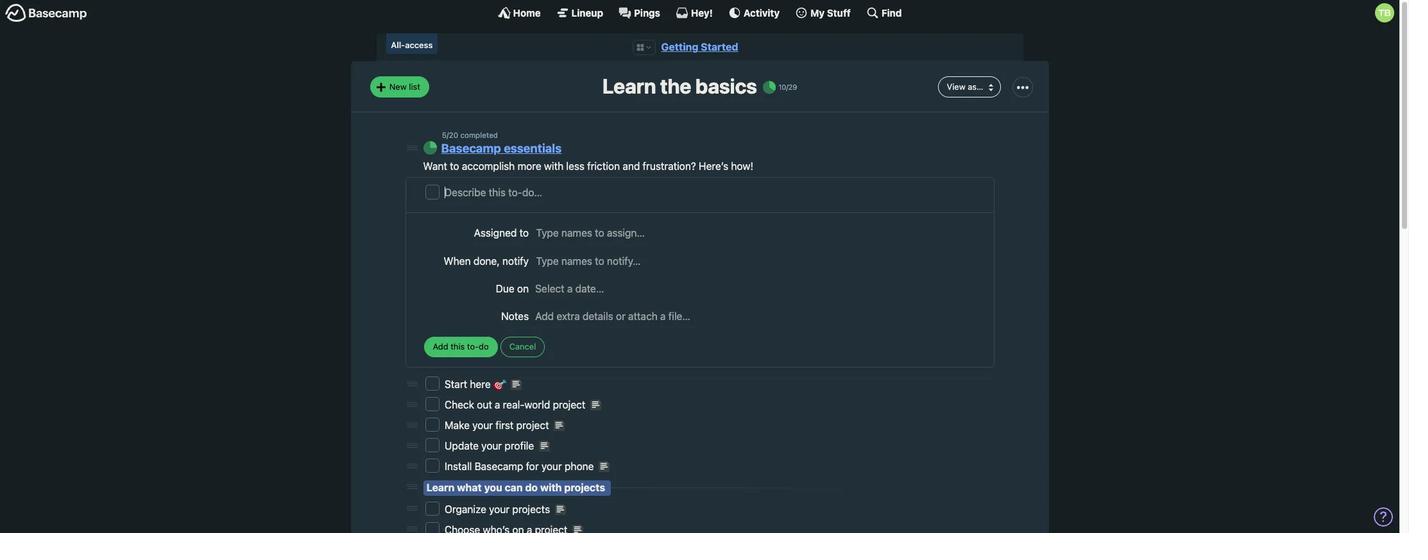 Task type: locate. For each thing, give the bounding box(es) containing it.
5/20 completed link
[[442, 131, 498, 140]]

and
[[623, 160, 640, 172]]

hey! button
[[676, 6, 713, 19]]

your right for
[[542, 461, 562, 472]]

view as… button
[[938, 77, 1001, 98]]

basecamp up you
[[475, 461, 523, 472]]

view as…
[[947, 81, 984, 92]]

pings button
[[619, 6, 660, 19]]

learn
[[603, 74, 656, 98], [427, 482, 455, 494]]

0 horizontal spatial projects
[[512, 504, 550, 515]]

1 vertical spatial to
[[520, 227, 529, 239]]

projects
[[564, 482, 605, 494], [512, 504, 550, 515]]

lineup
[[572, 7, 603, 18]]

Due on text field
[[535, 281, 976, 296]]

you
[[484, 482, 502, 494]]

install
[[445, 461, 472, 472]]

out
[[477, 399, 492, 411]]

your for projects
[[489, 504, 510, 515]]

project
[[553, 399, 586, 411], [517, 420, 549, 431]]

your down out
[[472, 420, 493, 431]]

your for first
[[472, 420, 493, 431]]

what
[[457, 482, 482, 494]]

switch accounts image
[[5, 3, 87, 23]]

tim burton image
[[1376, 3, 1395, 22]]

0 vertical spatial project
[[553, 399, 586, 411]]

your down you
[[489, 504, 510, 515]]

all-access element
[[386, 33, 438, 54]]

my stuff
[[811, 7, 851, 18]]

with left less
[[544, 160, 564, 172]]

your down make your first project "link"
[[482, 440, 502, 452]]

learn down install in the bottom left of the page
[[427, 482, 455, 494]]

find button
[[866, 6, 902, 19]]

None submit
[[424, 337, 498, 358]]

with right do
[[540, 482, 562, 494]]

to right "want"
[[450, 160, 459, 172]]

1 vertical spatial project
[[517, 420, 549, 431]]

stuff
[[827, 7, 851, 18]]

the
[[660, 74, 692, 98]]

list
[[409, 81, 420, 92]]

install basecamp for your phone
[[445, 461, 597, 472]]

0 vertical spatial to
[[450, 160, 459, 172]]

To-do name text field
[[445, 185, 985, 201]]

your for profile
[[482, 440, 502, 452]]

0 vertical spatial projects
[[564, 482, 605, 494]]

🎯
[[494, 379, 506, 390]]

here
[[470, 379, 491, 390]]

projects down do
[[512, 504, 550, 515]]

home
[[513, 7, 541, 18]]

make your first project link
[[445, 420, 552, 431]]

install basecamp for your phone link
[[445, 461, 597, 472]]

when done, notify
[[444, 255, 529, 267]]

to for want
[[450, 160, 459, 172]]

basecamp
[[441, 141, 501, 155], [475, 461, 523, 472]]

to right assigned
[[520, 227, 529, 239]]

update
[[445, 440, 479, 452]]

view
[[947, 81, 966, 92]]

1 horizontal spatial to
[[520, 227, 529, 239]]

projects down the phone
[[564, 482, 605, 494]]

want
[[423, 160, 447, 172]]

basecamp down 5/20 completed
[[441, 141, 501, 155]]

getting started link
[[661, 41, 739, 53]]

learn left the
[[603, 74, 656, 98]]

project down world
[[517, 420, 549, 431]]

start here 🎯
[[445, 379, 509, 390]]

1 horizontal spatial learn
[[603, 74, 656, 98]]

find
[[882, 7, 902, 18]]

completed
[[460, 131, 498, 140]]

1 vertical spatial learn
[[427, 482, 455, 494]]

0 horizontal spatial project
[[517, 420, 549, 431]]

accomplish
[[462, 160, 515, 172]]

1 horizontal spatial project
[[553, 399, 586, 411]]

learn for learn the basics
[[603, 74, 656, 98]]

cancel
[[510, 342, 536, 352]]

0 vertical spatial learn
[[603, 74, 656, 98]]

learn the basics
[[603, 74, 757, 98]]

basecamp essentials
[[441, 141, 562, 155]]

phone
[[565, 461, 594, 472]]

update your profile
[[445, 440, 537, 452]]

less
[[566, 160, 585, 172]]

10/29
[[779, 83, 797, 91]]

due on
[[496, 283, 529, 294]]

getting
[[661, 41, 699, 53]]

breadcrumb element
[[376, 33, 1024, 61]]

0 horizontal spatial learn
[[427, 482, 455, 494]]

a
[[495, 399, 500, 411]]

0 horizontal spatial to
[[450, 160, 459, 172]]

1 vertical spatial basecamp
[[475, 461, 523, 472]]

basecamp essentials link
[[441, 141, 562, 155]]

all-
[[391, 40, 405, 50]]

first
[[496, 420, 514, 431]]

home link
[[498, 6, 541, 19]]

1 vertical spatial projects
[[512, 504, 550, 515]]

my
[[811, 7, 825, 18]]

your
[[472, 420, 493, 431], [482, 440, 502, 452], [542, 461, 562, 472], [489, 504, 510, 515]]

project right world
[[553, 399, 586, 411]]

do
[[525, 482, 538, 494]]

check out a real-world project link
[[445, 399, 588, 411]]

check
[[445, 399, 474, 411]]

as…
[[968, 81, 984, 92]]

with
[[544, 160, 564, 172], [540, 482, 562, 494]]

start
[[445, 379, 467, 390]]



Task type: describe. For each thing, give the bounding box(es) containing it.
profile
[[505, 440, 534, 452]]

update your profile link
[[445, 440, 537, 452]]

to for assigned
[[520, 227, 529, 239]]

organize your projects link
[[445, 504, 553, 515]]

my stuff button
[[795, 6, 851, 19]]

activity link
[[728, 6, 780, 19]]

check out a real-world project
[[445, 399, 588, 411]]

want to accomplish more with less friction and frustration? here's how! link
[[423, 160, 754, 172]]

here's
[[699, 160, 729, 172]]

real-
[[503, 399, 525, 411]]

essentials
[[504, 141, 562, 155]]

pings
[[634, 7, 660, 18]]

hey!
[[691, 7, 713, 18]]

lineup link
[[556, 6, 603, 19]]

on
[[517, 283, 529, 294]]

Notes text field
[[535, 309, 976, 324]]

world
[[525, 399, 550, 411]]

started
[[701, 41, 739, 53]]

due
[[496, 283, 515, 294]]

new
[[389, 81, 407, 92]]

learn for learn what you can do with projects
[[427, 482, 455, 494]]

notes
[[501, 311, 529, 322]]

done,
[[474, 255, 500, 267]]

make your first project
[[445, 420, 552, 431]]

all-access
[[391, 40, 433, 50]]

activity
[[744, 7, 780, 18]]

frustration?
[[643, 160, 696, 172]]

learn what you can do with projects
[[427, 482, 605, 494]]

new list link
[[370, 77, 429, 98]]

cancel button
[[501, 337, 545, 358]]

basics
[[696, 74, 757, 98]]

can
[[505, 482, 523, 494]]

learn what you can do with projects link
[[427, 482, 605, 494]]

5/20
[[442, 131, 458, 140]]

5/20 completed
[[442, 131, 498, 140]]

Assigned to text field
[[535, 225, 976, 241]]

friction
[[587, 160, 620, 172]]

organize your projects
[[445, 504, 553, 515]]

1 horizontal spatial projects
[[564, 482, 605, 494]]

0 vertical spatial with
[[544, 160, 564, 172]]

When done, notify text field
[[535, 253, 976, 269]]

new list
[[389, 81, 420, 92]]

0 vertical spatial basecamp
[[441, 141, 501, 155]]

organize
[[445, 504, 487, 515]]

want to accomplish more with less friction and frustration? here's how!
[[423, 160, 754, 172]]

start here 🎯 link
[[445, 379, 509, 390]]

main element
[[0, 0, 1400, 25]]

for
[[526, 461, 539, 472]]

make
[[445, 420, 470, 431]]

access
[[405, 40, 433, 50]]

assigned to
[[474, 227, 529, 239]]

more
[[518, 160, 542, 172]]

how!
[[731, 160, 754, 172]]

getting started
[[661, 41, 739, 53]]

when
[[444, 255, 471, 267]]

assigned
[[474, 227, 517, 239]]

notify
[[503, 255, 529, 267]]

1 vertical spatial with
[[540, 482, 562, 494]]



Task type: vqa. For each thing, say whether or not it's contained in the screenshot.
First Jacket link
no



